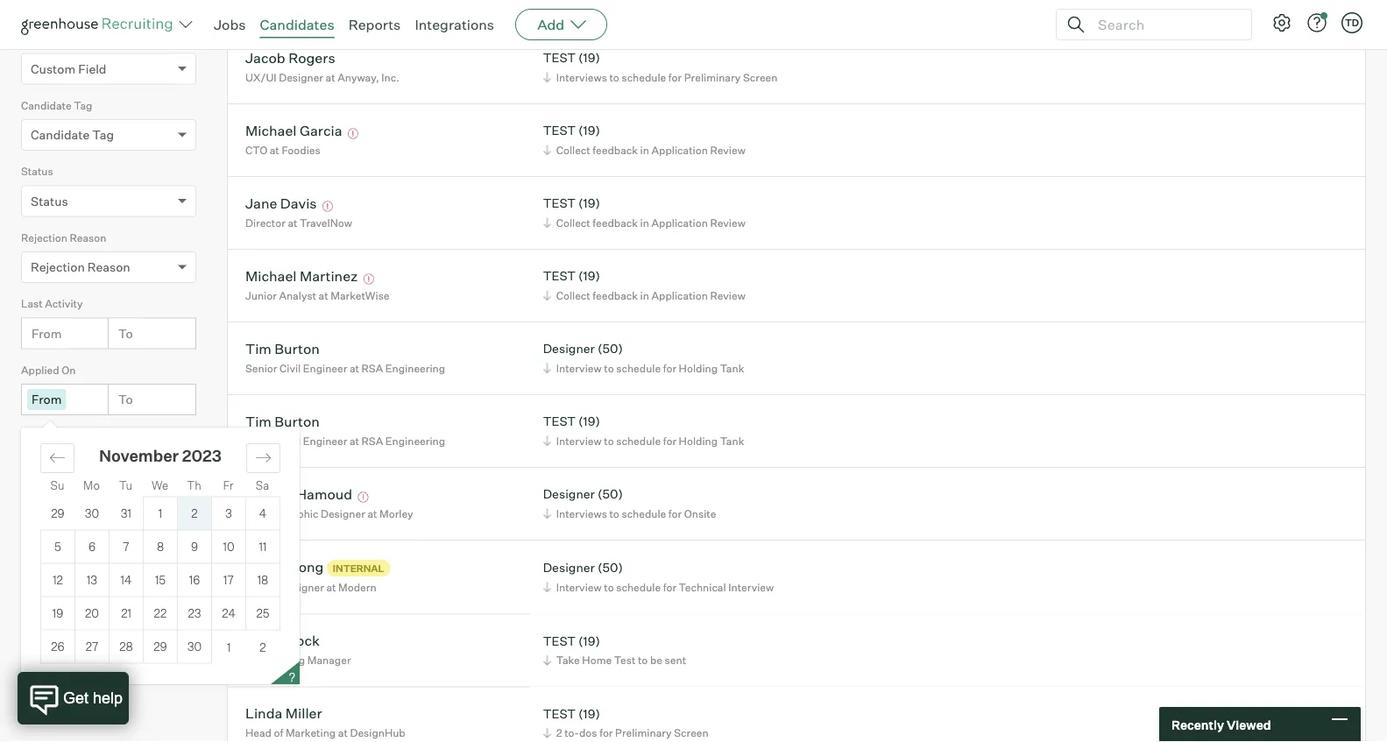 Task type: vqa. For each thing, say whether or not it's contained in the screenshot.


Task type: locate. For each thing, give the bounding box(es) containing it.
7 button
[[110, 531, 143, 563]]

11 button
[[246, 531, 280, 563]]

in for michael martinez
[[640, 289, 649, 302]]

2 vertical spatial from
[[32, 458, 62, 473]]

1 (50) from the top
[[598, 341, 623, 356]]

candidate up status element
[[31, 127, 90, 143]]

feedback
[[593, 143, 638, 157], [593, 216, 638, 229], [593, 289, 638, 302]]

michael for michael martinez
[[245, 267, 297, 285]]

2 vertical spatial feedback
[[593, 289, 638, 302]]

candidates
[[260, 16, 334, 33]]

1 civil from the top
[[280, 362, 301, 375]]

candidate tag down custom field element
[[21, 99, 92, 112]]

20
[[85, 607, 99, 621]]

schedule for test (19) interviews to schedule for preliminary screen
[[622, 71, 666, 84]]

0 vertical spatial test (19) collect feedback in application review
[[543, 123, 746, 157]]

3 in from the top
[[640, 289, 649, 302]]

2 vertical spatial in
[[640, 289, 649, 302]]

1 michael from the top
[[245, 122, 297, 139]]

(50) inside "designer (50) interview to schedule for technical interview"
[[598, 560, 623, 575]]

tag up status element
[[92, 127, 114, 143]]

1 engineer from the top
[[303, 362, 347, 375]]

interviews to schedule for preliminary screen link
[[541, 69, 782, 86]]

1 interviews from the top
[[556, 71, 607, 84]]

1 collect from the top
[[556, 143, 591, 157]]

1 vertical spatial 2
[[260, 640, 266, 654]]

tank for (50)
[[720, 362, 744, 375]]

3 review from the top
[[710, 289, 746, 302]]

designer inside jacob rogers ux/ui designer at anyway, inc.
[[279, 71, 323, 84]]

reports
[[349, 16, 401, 33]]

1 vertical spatial rejection reason
[[31, 260, 130, 275]]

on for applied on
[[62, 363, 76, 377]]

tim burton link for designer
[[245, 340, 320, 360]]

2 (50) from the top
[[598, 487, 623, 502]]

6 test from the top
[[543, 633, 576, 649]]

status down candidate tag element
[[21, 165, 53, 178]]

preliminary inside test (19) 2 to-dos for preliminary screen
[[615, 727, 672, 740]]

1 from from the top
[[32, 326, 62, 341]]

test (19) take home test to be sent
[[543, 633, 686, 667]]

1 vertical spatial to
[[118, 392, 133, 407]]

move backward to switch to the previous month. image
[[49, 450, 66, 466]]

from up su
[[32, 458, 62, 473]]

review for michael garcia
[[710, 143, 746, 157]]

to up november
[[118, 392, 133, 407]]

0 vertical spatial candidate
[[21, 99, 72, 112]]

3 test (19) collect feedback in application review from the top
[[543, 268, 746, 302]]

on right applied
[[62, 363, 76, 377]]

candidate tag up status element
[[31, 127, 114, 143]]

1 vertical spatial civil
[[280, 434, 301, 448]]

interview for designer (50) interview to schedule for technical interview
[[556, 581, 602, 594]]

1 vertical spatial feedback
[[593, 216, 638, 229]]

2 down the th
[[191, 507, 198, 521]]

9 button
[[178, 531, 211, 563]]

integrations
[[415, 16, 494, 33]]

0 horizontal spatial 30 button
[[75, 497, 109, 530]]

holding inside test (19) interview to schedule for holding tank
[[679, 434, 718, 448]]

ahmed hamoud has been in onsite for more than 21 days image
[[355, 492, 371, 503]]

1 vertical spatial burton
[[275, 413, 320, 430]]

interviews inside test (19) interviews to schedule for preliminary screen
[[556, 71, 607, 84]]

engineer up hamoud
[[303, 434, 347, 448]]

holding up test (19) interview to schedule for holding tank
[[679, 362, 718, 375]]

29 button
[[41, 497, 75, 530], [144, 631, 177, 663]]

engineer down "junior analyst at marketwise"
[[303, 362, 347, 375]]

rejection reason down status element
[[21, 231, 106, 244]]

1 tim burton link from the top
[[245, 340, 320, 360]]

2 michael from the top
[[245, 267, 297, 285]]

candidate tag
[[21, 99, 92, 112], [31, 127, 114, 143]]

tasks
[[72, 606, 107, 622]]

rejection reason element
[[21, 229, 196, 296]]

2 vertical spatial 2
[[556, 727, 562, 740]]

to for test (19) interview to schedule for holding tank
[[604, 434, 614, 448]]

schedule inside designer (50) interview to schedule for holding tank
[[616, 362, 661, 375]]

rogers
[[289, 49, 335, 66]]

1 tim burton senior civil engineer at rsa engineering from the top
[[245, 340, 445, 375]]

2 test from the top
[[543, 123, 576, 138]]

1 vertical spatial tank
[[720, 434, 744, 448]]

rsa down the marketwise at top
[[362, 362, 383, 375]]

to for test (19) interviews to schedule for preliminary screen
[[610, 71, 620, 84]]

0 vertical spatial rsa
[[362, 362, 383, 375]]

(50) inside designer (50) interviews to schedule for onsite
[[598, 487, 623, 502]]

to inside test (19) take home test to be sent
[[638, 654, 648, 667]]

michael inside michael garcia link
[[245, 122, 297, 139]]

tank inside test (19) interview to schedule for holding tank
[[720, 434, 744, 448]]

2 test (19) collect feedback in application review from the top
[[543, 196, 746, 229]]

0 vertical spatial 30 button
[[75, 497, 109, 530]]

2 engineer from the top
[[303, 434, 347, 448]]

1 button down the we
[[144, 498, 177, 530]]

1 tank from the top
[[720, 362, 744, 375]]

jane
[[245, 194, 277, 212]]

1 vertical spatial test (19) collect feedback in application review
[[543, 196, 746, 229]]

28 button
[[110, 631, 143, 663]]

0 vertical spatial to
[[118, 326, 133, 341]]

burton for test
[[275, 413, 320, 430]]

1 vertical spatial tim burton link
[[245, 413, 320, 433]]

schedule for designer (50) interview to schedule for technical interview
[[616, 581, 661, 594]]

1 in from the top
[[640, 143, 649, 157]]

19
[[52, 607, 63, 621]]

collect for michael garcia
[[556, 143, 591, 157]]

2 feedback from the top
[[593, 216, 638, 229]]

cto
[[245, 143, 267, 157]]

burton down analyst
[[275, 340, 320, 357]]

last activity
[[21, 297, 83, 310]]

field down greenhouse recruiting image
[[78, 61, 106, 76]]

0 vertical spatial screen
[[743, 71, 778, 84]]

feedback for michael garcia
[[593, 143, 638, 157]]

2 review from the top
[[710, 216, 746, 229]]

0 vertical spatial tim
[[245, 340, 272, 357]]

to inside test (19) interview to schedule for holding tank
[[604, 434, 614, 448]]

to up tu
[[118, 458, 133, 473]]

29
[[51, 507, 65, 521], [154, 640, 167, 654]]

2 left to- at the left bottom
[[556, 727, 562, 740]]

2 burton from the top
[[275, 413, 320, 430]]

1 vertical spatial 29 button
[[144, 631, 177, 663]]

interview inside designer (50) interview to schedule for holding tank
[[556, 362, 602, 375]]

2 (19) from the top
[[579, 123, 600, 138]]

1 vertical spatial (50)
[[598, 487, 623, 502]]

interview to schedule for holding tank link up designer (50) interviews to schedule for onsite on the bottom of the page
[[541, 433, 749, 449]]

5 (19) from the top
[[579, 414, 600, 429]]

tim down junior
[[245, 340, 272, 357]]

(50) inside designer (50) interview to schedule for holding tank
[[598, 341, 623, 356]]

td
[[1345, 17, 1359, 28]]

0 vertical spatial 1
[[158, 507, 162, 521]]

0 vertical spatial holding
[[679, 362, 718, 375]]

at down the ahmed hamoud has been in onsite for more than 21 days "icon"
[[368, 507, 377, 520]]

1 vertical spatial 30 button
[[178, 631, 211, 663]]

test inside test (19) 2 to-dos for preliminary screen
[[543, 706, 576, 721]]

1 horizontal spatial 2
[[260, 640, 266, 654]]

rsa for test (19)
[[362, 434, 383, 448]]

test (19) collect feedback in application review for jane davis
[[543, 196, 746, 229]]

interview inside test (19) interview to schedule for holding tank
[[556, 434, 602, 448]]

0 vertical spatial application
[[652, 143, 708, 157]]

at down rogers
[[326, 71, 335, 84]]

pipeline tasks
[[21, 606, 107, 622]]

(19) inside test (19) 2 to-dos for preliminary screen
[[579, 706, 600, 721]]

0 horizontal spatial 29 button
[[41, 497, 75, 530]]

screen inside test (19) interviews to schedule for preliminary screen
[[743, 71, 778, 84]]

0 vertical spatial in
[[640, 143, 649, 157]]

janet
[[245, 558, 282, 576]]

2 in from the top
[[640, 216, 649, 229]]

designer inside "designer (50) interview to schedule for technical interview"
[[543, 560, 595, 575]]

field
[[62, 33, 86, 46], [78, 61, 106, 76]]

3 senior from the top
[[245, 507, 277, 520]]

1 senior from the top
[[245, 362, 277, 375]]

application for jane davis
[[652, 216, 708, 229]]

from down applied on
[[32, 392, 62, 407]]

hamoud
[[296, 485, 352, 503]]

1 horizontal spatial 29
[[154, 640, 167, 654]]

at left modern
[[326, 581, 336, 594]]

2 tim burton senior civil engineer at rsa engineering from the top
[[245, 413, 445, 448]]

status up rejection reason element
[[31, 193, 68, 209]]

1 tim from the top
[[245, 340, 272, 357]]

to down rejection reason element
[[118, 326, 133, 341]]

3 collect from the top
[[556, 289, 591, 302]]

(19) inside test (19) interview to schedule for holding tank
[[579, 414, 600, 429]]

martinez
[[300, 267, 358, 285]]

(19) for director at travelnow
[[579, 196, 600, 211]]

9
[[191, 540, 198, 554]]

greenhouse recruiting image
[[21, 14, 179, 35]]

holding
[[679, 362, 718, 375], [679, 434, 718, 448]]

(19) inside test (19) take home test to be sent
[[579, 633, 600, 649]]

to inside "designer (50) interview to schedule for technical interview"
[[604, 581, 614, 594]]

at down the marketwise at top
[[350, 362, 359, 375]]

tank
[[720, 362, 744, 375], [720, 434, 744, 448]]

candidate tag element
[[21, 97, 196, 163]]

michael up junior
[[245, 267, 297, 285]]

1 horizontal spatial 30
[[187, 640, 202, 654]]

burton
[[275, 340, 320, 357], [275, 413, 320, 430]]

15
[[155, 573, 166, 587]]

michael for michael garcia
[[245, 122, 297, 139]]

1 rsa from the top
[[362, 362, 383, 375]]

in for jane davis
[[640, 216, 649, 229]]

0 horizontal spatial 30
[[85, 507, 99, 521]]

2 down the 25
[[260, 640, 266, 654]]

candidate down custom field element
[[21, 99, 72, 112]]

2 civil from the top
[[280, 434, 301, 448]]

29 button down su
[[41, 497, 75, 530]]

tim burton senior civil engineer at rsa engineering for test
[[245, 413, 445, 448]]

tag
[[74, 99, 92, 112], [92, 127, 114, 143]]

7 (19) from the top
[[579, 706, 600, 721]]

to
[[118, 326, 133, 341], [118, 392, 133, 407], [118, 458, 133, 473]]

to for designer (50) interview to schedule for technical interview
[[604, 581, 614, 594]]

0 horizontal spatial 2 button
[[178, 498, 211, 530]]

1 horizontal spatial 1
[[227, 640, 231, 654]]

2 tim burton link from the top
[[245, 413, 320, 433]]

3 collect feedback in application review link from the top
[[541, 287, 750, 304]]

22
[[154, 607, 167, 621]]

28
[[119, 640, 133, 654]]

18
[[257, 573, 268, 587]]

1 down the we
[[158, 507, 162, 521]]

2 vertical spatial to
[[118, 458, 133, 473]]

application for michael martinez
[[652, 289, 708, 302]]

interview to schedule for holding tank link
[[541, 360, 749, 377], [541, 433, 749, 449]]

1 vertical spatial collect feedback in application review link
[[541, 214, 750, 231]]

engineering
[[386, 362, 445, 375], [386, 434, 445, 448], [245, 654, 305, 667]]

civil up the ahmed hamoud
[[280, 434, 301, 448]]

0 vertical spatial burton
[[275, 340, 320, 357]]

0 vertical spatial feedback
[[593, 143, 638, 157]]

custom down profile
[[21, 33, 59, 46]]

3 feedback from the top
[[593, 289, 638, 302]]

at inside jacob rogers ux/ui designer at anyway, inc.
[[326, 71, 335, 84]]

burton up the ahmed hamoud
[[275, 413, 320, 430]]

interview to schedule for technical interview link
[[541, 579, 778, 595]]

tim burton link up move forward to switch to the next month. icon
[[245, 413, 320, 433]]

tim burton senior civil engineer at rsa engineering up hamoud
[[245, 413, 445, 448]]

17 button
[[212, 564, 245, 597]]

1 to from the top
[[118, 326, 133, 341]]

tank for (19)
[[720, 434, 744, 448]]

for inside test (19) interview to schedule for holding tank
[[663, 434, 677, 448]]

2 collect from the top
[[556, 216, 591, 229]]

0 vertical spatial interviews
[[556, 71, 607, 84]]

michael up cto at foodies
[[245, 122, 297, 139]]

for inside designer (50) interviews to schedule for onsite
[[669, 507, 682, 520]]

0 vertical spatial on
[[62, 363, 76, 377]]

2 interviews from the top
[[556, 507, 607, 520]]

0 vertical spatial michael
[[245, 122, 297, 139]]

1 collect feedback in application review link from the top
[[541, 142, 750, 158]]

review for jane davis
[[710, 216, 746, 229]]

1 vertical spatial interview to schedule for holding tank link
[[541, 433, 749, 449]]

1 vertical spatial engineering
[[386, 434, 445, 448]]

tim burton senior civil engineer at rsa engineering down the marketwise at top
[[245, 340, 445, 375]]

for inside designer (50) interview to schedule for holding tank
[[663, 362, 677, 375]]

(50) for ahmed hamoud
[[598, 487, 623, 502]]

senior down ahmed at the bottom of page
[[245, 507, 277, 520]]

0 vertical spatial tank
[[720, 362, 744, 375]]

inc.
[[382, 71, 400, 84]]

feedback for jane davis
[[593, 216, 638, 229]]

schedule inside "designer (50) interview to schedule for technical interview"
[[616, 581, 661, 594]]

tim up move forward to switch to the next month. icon
[[245, 413, 272, 430]]

in
[[640, 143, 649, 157], [640, 216, 649, 229], [640, 289, 649, 302]]

2023
[[182, 446, 222, 466]]

preliminary inside test (19) interviews to schedule for preliminary screen
[[684, 71, 741, 84]]

29 down su
[[51, 507, 65, 521]]

1 vertical spatial engineer
[[303, 434, 347, 448]]

at right marketing
[[338, 727, 348, 740]]

for inside test (19) interviews to schedule for preliminary screen
[[669, 71, 682, 84]]

to for hired on
[[118, 458, 133, 473]]

custom field down greenhouse recruiting image
[[31, 61, 106, 76]]

status element
[[21, 163, 196, 229]]

test for engineering manager
[[543, 633, 576, 649]]

onsite
[[684, 507, 716, 520]]

30 down "23" button
[[187, 640, 202, 654]]

2 to from the top
[[118, 392, 133, 407]]

2 collect feedback in application review link from the top
[[541, 214, 750, 231]]

foodies
[[282, 143, 320, 157]]

interviews for designer
[[556, 507, 607, 520]]

at right cto
[[270, 143, 279, 157]]

0 horizontal spatial 29
[[51, 507, 65, 521]]

1 burton from the top
[[275, 340, 320, 357]]

test (19) collect feedback in application review for michael martinez
[[543, 268, 746, 302]]

0 vertical spatial status
[[21, 165, 53, 178]]

30 button down mo
[[75, 497, 109, 530]]

tank inside designer (50) interview to schedule for holding tank
[[720, 362, 744, 375]]

su
[[50, 478, 64, 492]]

29 button down 22 button on the bottom
[[144, 631, 177, 663]]

at down davis
[[288, 216, 298, 229]]

schedule inside designer (50) interviews to schedule for onsite
[[622, 507, 666, 520]]

13
[[87, 573, 97, 587]]

0 vertical spatial 2
[[191, 507, 198, 521]]

custom field down profile details
[[21, 33, 86, 46]]

2 rsa from the top
[[362, 434, 383, 448]]

test inside test (19) interview to schedule for holding tank
[[543, 414, 576, 429]]

for for test (19) interviews to schedule for preliminary screen
[[669, 71, 682, 84]]

2 button down the 25
[[246, 631, 280, 664]]

of
[[274, 727, 283, 740]]

1 vertical spatial rsa
[[362, 434, 383, 448]]

29 down 22 button on the bottom
[[154, 640, 167, 654]]

0 vertical spatial interview to schedule for holding tank link
[[541, 360, 749, 377]]

1 horizontal spatial 29 button
[[144, 631, 177, 663]]

interviews inside designer (50) interviews to schedule for onsite
[[556, 507, 607, 520]]

at inside 'linda miller head of marketing at designhub'
[[338, 727, 348, 740]]

30 button down "23" button
[[178, 631, 211, 663]]

jane davis has been in application review for more than 5 days image
[[320, 201, 336, 212]]

5 test from the top
[[543, 414, 576, 429]]

1 vertical spatial status
[[31, 193, 68, 209]]

0 vertical spatial 29 button
[[41, 497, 75, 530]]

1 vertical spatial custom
[[31, 61, 75, 76]]

3 application from the top
[[652, 289, 708, 302]]

30 down mo
[[85, 507, 99, 521]]

rejection reason up activity
[[31, 260, 130, 275]]

collect feedback in application review link for michael garcia
[[541, 142, 750, 158]]

test inside test (19) take home test to be sent
[[543, 633, 576, 649]]

designer
[[279, 71, 323, 84], [543, 341, 595, 356], [543, 487, 595, 502], [321, 507, 365, 520], [543, 560, 595, 575], [280, 581, 324, 594]]

screen inside test (19) 2 to-dos for preliminary screen
[[674, 727, 709, 740]]

field down details
[[62, 33, 86, 46]]

2 application from the top
[[652, 216, 708, 229]]

0 horizontal spatial preliminary
[[615, 727, 672, 740]]

0 vertical spatial tag
[[74, 99, 92, 112]]

custom field
[[21, 33, 86, 46], [31, 61, 106, 76]]

1 interview to schedule for holding tank link from the top
[[541, 360, 749, 377]]

1 vertical spatial michael
[[245, 267, 297, 285]]

7 test from the top
[[543, 706, 576, 721]]

michael garcia has been in application review for more than 5 days image
[[345, 129, 361, 139]]

1 vertical spatial from
[[32, 392, 62, 407]]

1 feedback from the top
[[593, 143, 638, 157]]

1 vertical spatial 1
[[227, 640, 231, 654]]

interview to schedule for holding tank link up test (19) interview to schedule for holding tank
[[541, 360, 749, 377]]

1 down 24 button on the bottom of the page
[[227, 640, 231, 654]]

senior down junior
[[245, 362, 277, 375]]

last
[[21, 297, 43, 310]]

1 vertical spatial application
[[652, 216, 708, 229]]

2 to-dos for preliminary screen link
[[541, 725, 713, 742]]

tim burton senior civil engineer at rsa engineering
[[245, 340, 445, 375], [245, 413, 445, 448]]

custom
[[21, 33, 59, 46], [31, 61, 75, 76]]

2 vertical spatial application
[[652, 289, 708, 302]]

tim burton link
[[245, 340, 320, 360], [245, 413, 320, 433]]

november 2023 region
[[21, 428, 818, 697]]

1 horizontal spatial screen
[[743, 71, 778, 84]]

3 (19) from the top
[[579, 196, 600, 211]]

1 vertical spatial 2 button
[[246, 631, 280, 664]]

marketwise
[[331, 289, 390, 302]]

engineering for test (19)
[[386, 434, 445, 448]]

designhub
[[350, 727, 406, 740]]

0 vertical spatial collect feedback in application review link
[[541, 142, 750, 158]]

4 test from the top
[[543, 268, 576, 284]]

review for michael martinez
[[710, 289, 746, 302]]

1 (19) from the top
[[579, 50, 600, 65]]

2 interview to schedule for holding tank link from the top
[[541, 433, 749, 449]]

senior down janet
[[245, 581, 277, 594]]

0 vertical spatial engineering
[[386, 362, 445, 375]]

2 holding from the top
[[679, 434, 718, 448]]

senior up move forward to switch to the next month. icon
[[245, 434, 277, 448]]

potential
[[74, 497, 121, 511]]

custom down profile details
[[31, 61, 75, 76]]

jacob rogers ux/ui designer at anyway, inc.
[[245, 49, 400, 84]]

2 button down the th
[[178, 498, 211, 530]]

on up move backward to switch to the previous month. image on the bottom of the page
[[51, 430, 65, 443]]

0 vertical spatial preliminary
[[684, 71, 741, 84]]

1 holding from the top
[[679, 362, 718, 375]]

0 vertical spatial from
[[32, 326, 62, 341]]

to
[[610, 71, 620, 84], [604, 362, 614, 375], [604, 434, 614, 448], [610, 507, 620, 520], [604, 581, 614, 594], [638, 654, 648, 667]]

2 vertical spatial review
[[710, 289, 746, 302]]

1 button down 24 button on the bottom of the page
[[212, 631, 246, 664]]

schedule inside test (19) interview to schedule for holding tank
[[616, 434, 661, 448]]

for inside test (19) 2 to-dos for preliminary screen
[[600, 727, 613, 740]]

holding up onsite
[[679, 434, 718, 448]]

rsa up the ahmed hamoud has been in onsite for more than 21 days "icon"
[[362, 434, 383, 448]]

1 test (19) collect feedback in application review from the top
[[543, 123, 746, 157]]

0 vertical spatial tim burton senior civil engineer at rsa engineering
[[245, 340, 445, 375]]

2 from from the top
[[32, 392, 62, 407]]

2 vertical spatial test (19) collect feedback in application review
[[543, 268, 746, 302]]

from for last
[[32, 326, 62, 341]]

14
[[121, 573, 132, 587]]

1 test from the top
[[543, 50, 576, 65]]

1 vertical spatial in
[[640, 216, 649, 229]]

add
[[537, 16, 565, 33]]

0 horizontal spatial 1 button
[[144, 498, 177, 530]]

engineer
[[303, 362, 347, 375], [303, 434, 347, 448]]

1 vertical spatial tim
[[245, 413, 272, 430]]

2 vertical spatial collect feedback in application review link
[[541, 287, 750, 304]]

?
[[289, 671, 295, 685]]

3 to from the top
[[118, 458, 133, 473]]

from down last activity
[[32, 326, 62, 341]]

td button
[[1338, 9, 1366, 37]]

1 vertical spatial screen
[[674, 727, 709, 740]]

tag down custom field element
[[74, 99, 92, 112]]

holding inside designer (50) interview to schedule for holding tank
[[679, 362, 718, 375]]

3 from from the top
[[32, 458, 62, 473]]

tim burton link down analyst
[[245, 340, 320, 360]]

michael inside michael martinez link
[[245, 267, 297, 285]]

for inside "designer (50) interview to schedule for technical interview"
[[663, 581, 677, 594]]

status
[[21, 165, 53, 178], [31, 193, 68, 209]]

interview for designer (50) interview to schedule for holding tank
[[556, 362, 602, 375]]

(50) for janet wong
[[598, 560, 623, 575]]

23
[[188, 607, 201, 621]]

1 review from the top
[[710, 143, 746, 157]]

4 (19) from the top
[[579, 268, 600, 284]]

1 vertical spatial on
[[51, 430, 65, 443]]

november 2023
[[99, 446, 222, 466]]

2 tim from the top
[[245, 413, 272, 430]]

analyst
[[279, 289, 316, 302]]

to inside designer (50) interviews to schedule for onsite
[[610, 507, 620, 520]]

to inside test (19) interviews to schedule for preliminary screen
[[610, 71, 620, 84]]

2 vertical spatial (50)
[[598, 560, 623, 575]]

civil down analyst
[[280, 362, 301, 375]]

to inside designer (50) interview to schedule for holding tank
[[604, 362, 614, 375]]

2 vertical spatial collect
[[556, 289, 591, 302]]

3 test from the top
[[543, 196, 576, 211]]

1 vertical spatial custom field
[[31, 61, 106, 76]]

applied
[[21, 363, 59, 377]]

from for hired
[[32, 458, 62, 473]]

6 (19) from the top
[[579, 633, 600, 649]]

2 tank from the top
[[720, 434, 744, 448]]

screen for jacob rogers
[[743, 71, 778, 84]]

1 application from the top
[[652, 143, 708, 157]]

1 horizontal spatial preliminary
[[684, 71, 741, 84]]

screen
[[743, 71, 778, 84], [674, 727, 709, 740]]

1 vertical spatial 1 button
[[212, 631, 246, 664]]

reset filters button
[[21, 676, 126, 709]]

3 (50) from the top
[[598, 560, 623, 575]]

schedule inside test (19) interviews to schedule for preliminary screen
[[622, 71, 666, 84]]

0 vertical spatial (50)
[[598, 341, 623, 356]]



Task type: describe. For each thing, give the bounding box(es) containing it.
24
[[222, 607, 236, 621]]

profile
[[21, 6, 60, 21]]

sa
[[256, 478, 269, 492]]

in for michael garcia
[[640, 143, 649, 157]]

to for designer (50) interviews to schedule for onsite
[[610, 507, 620, 520]]

test for junior analyst at marketwise
[[543, 268, 576, 284]]

rsa for designer (50)
[[362, 362, 383, 375]]

head
[[245, 727, 272, 740]]

test (19) interview to schedule for holding tank
[[543, 414, 744, 448]]

responsibility
[[21, 571, 106, 586]]

0 vertical spatial 2 button
[[178, 498, 211, 530]]

source
[[21, 535, 63, 551]]

linda miller head of marketing at designhub
[[245, 705, 406, 740]]

manager
[[307, 654, 351, 667]]

for for designer (50) interview to schedule for holding tank
[[663, 362, 677, 375]]

senior designer at modern
[[245, 581, 377, 594]]

2 inside test (19) 2 to-dos for preliminary screen
[[556, 727, 562, 740]]

(19) for engineering manager
[[579, 633, 600, 649]]

12 button
[[41, 564, 74, 597]]

to for designer (50) interview to schedule for holding tank
[[604, 362, 614, 375]]

custom field element
[[21, 31, 196, 97]]

preliminary for linda miller
[[615, 727, 672, 740]]

hired
[[21, 430, 48, 443]]

michael martinez
[[245, 267, 358, 285]]

0 vertical spatial field
[[62, 33, 86, 46]]

junior analyst at marketwise
[[245, 289, 390, 302]]

19 button
[[41, 597, 74, 630]]

ux/ui
[[245, 71, 277, 84]]

schedule for test (19) interview to schedule for holding tank
[[616, 434, 661, 448]]

schedule for designer (50) interviews to schedule for onsite
[[622, 507, 666, 520]]

move forward to switch to the next month. image
[[255, 450, 272, 466]]

interview to schedule for holding tank link for (50)
[[541, 360, 749, 377]]

fr
[[223, 478, 234, 492]]

7
[[123, 540, 129, 554]]

1 horizontal spatial 1 button
[[212, 631, 246, 664]]

jobs
[[214, 16, 246, 33]]

0 horizontal spatial 2
[[191, 507, 198, 521]]

junior
[[245, 289, 277, 302]]

0 vertical spatial reason
[[70, 231, 106, 244]]

graphic
[[280, 507, 319, 520]]

home
[[582, 654, 612, 667]]

0 vertical spatial custom field
[[21, 33, 86, 46]]

1 vertical spatial rejection
[[31, 260, 85, 275]]

1 vertical spatial 29
[[154, 640, 167, 654]]

holding for (50)
[[679, 362, 718, 375]]

test (19) interviews to schedule for preliminary screen
[[543, 50, 778, 84]]

8 button
[[144, 531, 177, 563]]

jobs link
[[214, 16, 246, 33]]

test inside test (19) interviews to schedule for preliminary screen
[[543, 50, 576, 65]]

burton for designer
[[275, 340, 320, 357]]

to for applied on
[[118, 392, 133, 407]]

for for designer (50) interviews to schedule for onsite
[[669, 507, 682, 520]]

collect for jane davis
[[556, 216, 591, 229]]

davis
[[280, 194, 317, 212]]

dos
[[579, 727, 597, 740]]

schedule for designer (50) interview to schedule for holding tank
[[616, 362, 661, 375]]

6
[[89, 540, 96, 554]]

designer (50) interview to schedule for technical interview
[[543, 560, 774, 594]]

designer inside designer (50) interviews to schedule for onsite
[[543, 487, 595, 502]]

0 vertical spatial rejection reason
[[21, 231, 106, 244]]

0 horizontal spatial 1
[[158, 507, 162, 521]]

2 senior from the top
[[245, 434, 277, 448]]

for for test (19) interview to schedule for holding tank
[[663, 434, 677, 448]]

reset
[[47, 685, 80, 700]]

tim burton senior civil engineer at rsa engineering for designer
[[245, 340, 445, 375]]

4 button
[[246, 498, 280, 530]]

0 vertical spatial 30
[[85, 507, 99, 521]]

engineering inside zach brock engineering manager
[[245, 654, 305, 667]]

collect for michael martinez
[[556, 289, 591, 302]]

tim for designer
[[245, 340, 272, 357]]

modern
[[338, 581, 377, 594]]

for for test (19) 2 to-dos for preliminary screen
[[600, 727, 613, 740]]

on for hired on
[[51, 430, 65, 443]]

3
[[225, 507, 232, 521]]

22 button
[[144, 597, 177, 630]]

jacob rogers link
[[245, 49, 335, 69]]

26 button
[[41, 631, 74, 663]]

interview to schedule for holding tank link for (19)
[[541, 433, 749, 449]]

tu
[[119, 478, 132, 492]]

education
[[21, 642, 82, 657]]

sent
[[665, 654, 686, 667]]

civil for designer (50)
[[280, 362, 301, 375]]

1 vertical spatial 30
[[187, 640, 202, 654]]

preliminary for jacob rogers
[[684, 71, 741, 84]]

interviews to schedule for onsite link
[[541, 505, 721, 522]]

test for senior civil engineer at rsa engineering
[[543, 414, 576, 429]]

16
[[189, 573, 200, 587]]

engineering for designer (50)
[[386, 362, 445, 375]]

collect feedback in application review link for michael martinez
[[541, 287, 750, 304]]

technical
[[679, 581, 726, 594]]

15 button
[[144, 564, 177, 597]]

application for michael garcia
[[652, 143, 708, 157]]

collect feedback in application review link for jane davis
[[541, 214, 750, 231]]

civil for test (19)
[[280, 434, 301, 448]]

director at travelnow
[[245, 216, 352, 229]]

1 vertical spatial candidate
[[31, 127, 90, 143]]

garcia
[[300, 122, 342, 139]]

0 vertical spatial candidate tag
[[21, 99, 92, 112]]

12
[[53, 573, 63, 587]]

holding for (19)
[[679, 434, 718, 448]]

internal
[[333, 562, 384, 574]]

details
[[63, 6, 104, 21]]

26
[[51, 640, 65, 654]]

for for designer (50) interview to schedule for technical interview
[[663, 581, 677, 594]]

13 button
[[75, 564, 109, 597]]

at up the ahmed hamoud has been in onsite for more than 21 days "icon"
[[350, 434, 359, 448]]

6 button
[[75, 531, 109, 563]]

17
[[224, 573, 234, 587]]

21 button
[[110, 597, 143, 630]]

reset filters
[[47, 685, 118, 700]]

viewed
[[1227, 717, 1271, 732]]

(19) for senior civil engineer at rsa engineering
[[579, 414, 600, 429]]

27
[[86, 640, 98, 654]]

tim burton link for test
[[245, 413, 320, 433]]

test (19) collect feedback in application review for michael garcia
[[543, 123, 746, 157]]

interviews for test
[[556, 71, 607, 84]]

at down the "martinez"
[[319, 289, 328, 302]]

Search text field
[[1094, 12, 1236, 37]]

jane davis link
[[245, 194, 317, 214]]

0 vertical spatial rejection
[[21, 231, 67, 244]]

1 vertical spatial tag
[[92, 127, 114, 143]]

janet wong
[[245, 558, 324, 576]]

10
[[223, 540, 234, 554]]

20 button
[[75, 597, 109, 630]]

anyway,
[[338, 71, 379, 84]]

michael garcia
[[245, 122, 342, 139]]

(19) for junior analyst at marketwise
[[579, 268, 600, 284]]

engineer for designer (50)
[[303, 362, 347, 375]]

to for last activity
[[118, 326, 133, 341]]

test for director at travelnow
[[543, 196, 576, 211]]

0 vertical spatial custom
[[21, 33, 59, 46]]

24 button
[[212, 597, 245, 630]]

1 horizontal spatial 30 button
[[178, 631, 211, 663]]

recently
[[1172, 717, 1224, 732]]

1 vertical spatial reason
[[87, 260, 130, 275]]

screen for linda miller
[[674, 727, 709, 740]]

michael martinez has been in application review for more than 5 days image
[[361, 274, 377, 285]]

feedback for michael martinez
[[593, 289, 638, 302]]

5
[[54, 540, 61, 554]]

31
[[121, 507, 131, 521]]

profile details
[[21, 6, 104, 21]]

1 vertical spatial candidate tag
[[31, 127, 114, 143]]

4 senior from the top
[[245, 581, 277, 594]]

25 button
[[246, 597, 280, 630]]

linda miller link
[[245, 705, 322, 725]]

michael garcia link
[[245, 122, 342, 142]]

janet wong link
[[245, 558, 324, 578]]

11
[[259, 540, 267, 554]]

21
[[121, 607, 131, 621]]

travelnow
[[300, 216, 352, 229]]

tim for test
[[245, 413, 272, 430]]

0 vertical spatial 1 button
[[144, 498, 177, 530]]

(19) for cto at foodies
[[579, 123, 600, 138]]

test for cto at foodies
[[543, 123, 576, 138]]

cto at foodies
[[245, 143, 320, 157]]

pipeline
[[21, 606, 69, 622]]

10 button
[[212, 531, 245, 563]]

morley
[[380, 507, 413, 520]]

1 vertical spatial field
[[78, 61, 106, 76]]

candidates link
[[260, 16, 334, 33]]

interview for test (19) interview to schedule for holding tank
[[556, 434, 602, 448]]

filters
[[82, 685, 118, 700]]

25
[[256, 607, 270, 621]]

(19) inside test (19) interviews to schedule for preliminary screen
[[579, 50, 600, 65]]

designer inside designer (50) interview to schedule for holding tank
[[543, 341, 595, 356]]

zach brock engineering manager
[[245, 632, 351, 667]]

applied on
[[21, 363, 76, 377]]

take
[[556, 654, 580, 667]]

engineer for test (19)
[[303, 434, 347, 448]]

miller
[[286, 705, 322, 722]]

configure image
[[1272, 12, 1293, 33]]



